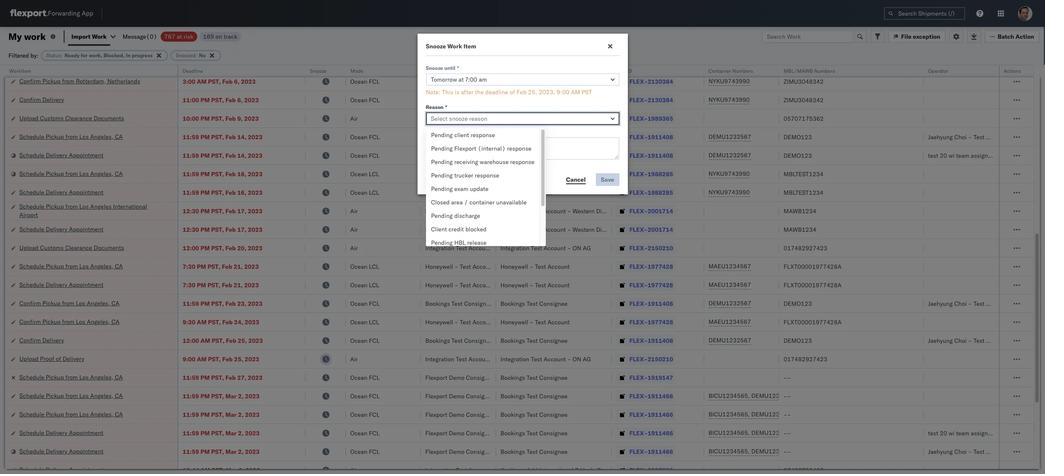 Task type: locate. For each thing, give the bounding box(es) containing it.
-
[[492, 59, 496, 67], [492, 78, 496, 85], [568, 78, 571, 85], [492, 96, 496, 104], [568, 96, 571, 104], [501, 115, 504, 122], [504, 115, 508, 122], [969, 133, 972, 141], [466, 170, 470, 178], [466, 189, 470, 196], [492, 207, 496, 215], [568, 207, 571, 215], [492, 226, 496, 233], [568, 226, 571, 233], [492, 244, 496, 252], [568, 244, 571, 252], [455, 263, 458, 270], [530, 263, 534, 270], [455, 281, 458, 289], [530, 281, 534, 289], [969, 300, 972, 307], [455, 318, 458, 326], [530, 318, 534, 326], [969, 337, 972, 344], [492, 355, 496, 363], [568, 355, 571, 363], [784, 374, 787, 381], [787, 374, 791, 381], [784, 392, 787, 400], [787, 392, 791, 400], [784, 411, 787, 418], [787, 411, 791, 418], [784, 429, 787, 437], [787, 429, 791, 437], [784, 448, 787, 455], [787, 448, 791, 455], [969, 448, 972, 455], [492, 466, 496, 474]]

12:00 pm pst, feb 20, 2023
[[183, 244, 263, 252]]

9 ocean fcl from the top
[[350, 392, 380, 400]]

ca for sixth schedule pickup from los angeles, ca link from the top of the page
[[115, 410, 123, 418]]

action
[[1016, 33, 1034, 40]]

jaehyung for 11:59 pm pst, feb 14, 2023
[[928, 133, 953, 141]]

25, down 24,
[[238, 337, 247, 344]]

1 vertical spatial flex-1977428
[[630, 281, 673, 289]]

9:00 am pst, feb 25, 2023
[[183, 355, 259, 363]]

9 schedule from the top
[[19, 373, 44, 381]]

snooze until *
[[426, 65, 459, 71]]

Tomorrow at 7:00 am text field
[[426, 73, 619, 86]]

flex-2150210 for 9:00 am pst, feb 25, 2023
[[630, 355, 673, 363]]

1 vertical spatial confirm pickup from los angeles, ca
[[19, 318, 120, 325]]

11:59 pm pst, feb 16, 2023 for schedule delivery appointment
[[183, 189, 263, 196]]

1 20 from the top
[[940, 152, 947, 159]]

upload customs clearance documents button for 12:00 pm pst, feb 20, 2023
[[19, 243, 124, 253]]

nyku9743990 for confirm delivery
[[709, 96, 750, 103]]

upload customs clearance documents link down confirm pickup from rotterdam, netherlands button
[[19, 114, 124, 122]]

1 vertical spatial documents
[[94, 114, 124, 122]]

16 ocean from the top
[[350, 429, 368, 437]]

1 horizontal spatial of
[[510, 88, 515, 96]]

0 vertical spatial test 20 wi team assignment
[[928, 152, 1002, 159]]

4 nyku9743990 from the top
[[709, 170, 750, 178]]

ocean fcl for 1st schedule pickup from los angeles, ca link from the top of the page
[[350, 133, 380, 141]]

confirm delivery
[[19, 96, 64, 103], [19, 336, 64, 344]]

products for schedule delivery appointment
[[441, 189, 465, 196]]

3 bicu1234565, demu1232567 from the top
[[709, 429, 794, 437]]

pending left "receiving"
[[431, 158, 453, 166]]

container numbers
[[709, 68, 753, 74]]

pickup inside the schedule pickup from los angeles international airport
[[46, 203, 64, 210]]

0 vertical spatial *
[[457, 65, 459, 71]]

6 pending from the top
[[431, 212, 453, 220]]

flex- for 5th schedule pickup from los angeles, ca link from the top of the page
[[630, 392, 648, 400]]

2 confirm pickup from los angeles, ca button from the top
[[19, 317, 120, 327]]

assignment for --
[[971, 429, 1002, 437]]

clearance down the schedule pickup from los angeles international airport
[[65, 244, 92, 251]]

integration test account - on ag
[[425, 244, 516, 252], [501, 244, 591, 252], [425, 355, 516, 363], [501, 355, 591, 363]]

ca for confirm pickup from los angeles, ca link associated with 11:59 pm pst, feb 23, 2023
[[112, 299, 120, 307]]

3 fcl from the top
[[369, 96, 380, 104]]

9:00 down 9:30
[[183, 355, 195, 363]]

2 7:30 pm pst, feb 21, 2023 from the top
[[183, 281, 259, 289]]

from inside confirm pickup from rotterdam, netherlands link
[[62, 77, 74, 85]]

netherlands
[[107, 77, 140, 85]]

1 horizontal spatial numbers
[[814, 68, 835, 74]]

0 horizontal spatial of
[[56, 355, 61, 362]]

fcl for 1st schedule pickup from los angeles, ca link from the top of the page
[[369, 133, 380, 141]]

agent
[[1019, 133, 1035, 141], [1019, 300, 1035, 307], [1019, 337, 1035, 344], [1019, 448, 1035, 455]]

flex-1988285 button
[[616, 168, 675, 180], [616, 168, 675, 180], [616, 187, 675, 198], [616, 187, 675, 198]]

0 vertical spatial 16,
[[237, 170, 246, 178]]

snooze
[[426, 42, 446, 50], [426, 65, 443, 71], [310, 68, 326, 74]]

0 vertical spatial flex-2001714
[[630, 207, 673, 215]]

0 vertical spatial 25,
[[528, 88, 537, 96]]

jaehyung choi - test destination agent
[[928, 133, 1035, 141], [928, 300, 1035, 307], [928, 337, 1035, 344], [928, 448, 1035, 455]]

numbers
[[733, 68, 753, 74], [814, 68, 835, 74]]

ready
[[65, 52, 79, 58]]

1 vertical spatial 25,
[[238, 337, 247, 344]]

1 schedule pickup from los angeles, ca link from the top
[[19, 132, 123, 141]]

flex- for sixth schedule delivery appointment link
[[630, 448, 648, 455]]

1 schedule delivery appointment button from the top
[[19, 151, 103, 160]]

7:30 down 12:00 pm pst, feb 20, 2023
[[183, 263, 195, 270]]

blocked
[[466, 225, 487, 233]]

0 vertical spatial mbltest1234
[[784, 170, 824, 178]]

1 flex-2130384 from the top
[[630, 59, 673, 67]]

3 flexport demo consignee from the top
[[425, 411, 494, 418]]

7:30 up 9:30
[[183, 281, 195, 289]]

6 schedule delivery appointment button from the top
[[19, 447, 103, 456]]

digital
[[521, 207, 539, 215], [596, 207, 614, 215], [521, 226, 539, 233], [596, 226, 614, 233]]

2 flex-1977428 from the top
[[630, 281, 673, 289]]

0 vertical spatial flex-2150210
[[630, 244, 673, 252]]

schedule pickup from los angeles, ca link
[[19, 132, 123, 141], [19, 169, 123, 178], [19, 262, 123, 270], [19, 373, 123, 381], [19, 391, 123, 400], [19, 410, 123, 418]]

1 assignment from the top
[[971, 152, 1002, 159]]

reason *
[[426, 104, 447, 110]]

9 11:59 from the top
[[183, 429, 199, 437]]

flex-1988285 for schedule delivery appointment
[[630, 189, 673, 196]]

4 resize handle column header from the left
[[411, 65, 421, 474]]

pst, for fourth schedule delivery appointment 'button' from the bottom
[[208, 281, 220, 289]]

0 vertical spatial products,
[[516, 170, 542, 178]]

confirm delivery link down 'workitem'
[[19, 95, 64, 104]]

feb for 3rd schedule delivery appointment link from the top of the page
[[226, 226, 236, 233]]

client
[[425, 68, 439, 74], [431, 225, 447, 233]]

Search Shipments (/) text field
[[884, 7, 965, 20]]

otter products - test account
[[425, 170, 506, 178], [425, 189, 506, 196]]

integration test account - western digital
[[425, 207, 539, 215], [501, 207, 614, 215], [425, 226, 539, 233], [501, 226, 614, 233]]

7 flex- from the top
[[630, 170, 648, 178]]

3 bicu1234565, from the top
[[709, 429, 750, 437]]

0 vertical spatial maeu1234567
[[709, 262, 751, 270]]

1 horizontal spatial international
[[539, 466, 574, 474]]

upload customs clearance documents button
[[19, 114, 124, 123], [19, 243, 124, 253]]

1 flex-2150210 from the top
[[630, 244, 673, 252]]

nyku9743990
[[709, 59, 750, 66], [709, 77, 750, 85], [709, 96, 750, 103], [709, 170, 750, 178], [709, 188, 750, 196]]

snoozed
[[176, 52, 195, 58]]

1 vertical spatial 2001714
[[648, 226, 673, 233]]

angeles, for confirm pickup from los angeles, ca link corresponding to 9:30 am pst, feb 24, 2023
[[87, 318, 110, 325]]

otter products, llc for schedule pickup from los angeles, ca
[[501, 170, 554, 178]]

upload customs clearance documents link up confirm pickup from rotterdam, netherlands link on the left of page
[[19, 58, 124, 67]]

0 vertical spatial upload customs clearance documents link
[[19, 58, 124, 67]]

1 vertical spatial zimu3048342
[[784, 78, 824, 85]]

0 vertical spatial 20
[[940, 152, 947, 159]]

air for upload customs clearance documents link associated with 12:00 pm pst, feb 20, 2023
[[350, 244, 358, 252]]

from for schedule pickup from los angeles international airport 'button'
[[65, 203, 78, 210]]

pending for pending trucker response
[[431, 172, 453, 179]]

1 vertical spatial confirm pickup from los angeles, ca button
[[19, 317, 120, 327]]

upload customs clearance documents down ready
[[19, 59, 124, 66]]

otter products, llc down the max 200 characters text box
[[501, 170, 554, 178]]

air for upload customs clearance documents link related to 10:00 pm pst, feb 9, 2023
[[350, 115, 358, 122]]

los for schedule pickup from los angeles international airport 'button'
[[79, 203, 89, 210]]

upload customs clearance documents button down the schedule pickup from los angeles international airport
[[19, 243, 124, 253]]

0 vertical spatial 7:30 pm pst, feb 21, 2023
[[183, 263, 259, 270]]

1 products, from the top
[[516, 170, 542, 178]]

confirm pickup from los angeles, ca button
[[19, 299, 120, 308], [19, 317, 120, 327]]

ca for 5th schedule pickup from los angeles, ca link from the top of the page
[[115, 392, 123, 399]]

lagerfeld
[[510, 59, 535, 67], [510, 78, 535, 85], [585, 78, 610, 85], [510, 96, 535, 104], [585, 96, 610, 104], [510, 466, 535, 474], [513, 466, 538, 474]]

3 documents from the top
[[94, 244, 124, 251]]

documents down netherlands
[[94, 114, 124, 122]]

4 jaehyung choi - test destination agent from the top
[[928, 448, 1035, 455]]

3 confirm from the top
[[19, 299, 41, 307]]

1 mbltest1234 from the top
[[784, 170, 824, 178]]

17 flex- from the top
[[630, 355, 648, 363]]

pst, for schedule pickup from los angeles international airport 'button'
[[211, 207, 224, 215]]

11 flex- from the top
[[630, 244, 648, 252]]

5:30 pm pst, feb 4, 2023
[[183, 59, 255, 67]]

customs for 12:00 pm pst, feb 20, 2023
[[40, 244, 64, 251]]

3 ocean from the top
[[350, 96, 368, 104]]

client left name
[[425, 68, 439, 74]]

2 upload customs clearance documents from the top
[[19, 114, 124, 122]]

1 12:30 from the top
[[183, 207, 199, 215]]

1 vertical spatial confirm delivery button
[[19, 336, 64, 345]]

mar
[[226, 392, 237, 400], [226, 411, 237, 418], [226, 429, 237, 437], [226, 448, 237, 455], [226, 466, 237, 474]]

demo123 for confirm pickup from los angeles, ca
[[784, 300, 812, 307]]

am right 10:44
[[201, 466, 210, 474]]

11 schedule from the top
[[19, 410, 44, 418]]

international right angeles
[[113, 203, 147, 210]]

ca
[[115, 133, 123, 140], [115, 170, 123, 177], [115, 262, 123, 270], [112, 299, 120, 307], [112, 318, 120, 325], [115, 373, 123, 381], [115, 392, 123, 399], [115, 410, 123, 418]]

schedule
[[19, 133, 44, 140], [19, 151, 44, 159], [19, 170, 44, 177], [19, 188, 44, 196], [19, 203, 44, 210], [19, 225, 44, 233], [19, 262, 44, 270], [19, 281, 44, 288], [19, 373, 44, 381], [19, 392, 44, 399], [19, 410, 44, 418], [19, 429, 44, 436], [19, 447, 44, 455], [19, 466, 44, 473]]

1 flex-2001714 from the top
[[630, 207, 673, 215]]

1 vertical spatial mawb1234
[[784, 226, 817, 233]]

0 vertical spatial upload customs clearance documents
[[19, 59, 124, 66]]

schedule pickup from los angeles, ca
[[19, 133, 123, 140], [19, 170, 123, 177], [19, 262, 123, 270], [19, 373, 123, 381], [19, 392, 123, 399], [19, 410, 123, 418]]

0 vertical spatial otter products - test account
[[425, 170, 506, 178]]

client name button
[[421, 66, 488, 74]]

import work
[[71, 33, 107, 40]]

2 vertical spatial flex-2130384
[[630, 96, 673, 104]]

snooze up snooze until *
[[426, 42, 446, 50]]

confirm delivery button for 12:00 am pst, feb 25, 2023
[[19, 336, 64, 345]]

1 vertical spatial assignment
[[971, 429, 1002, 437]]

2 choi from the top
[[955, 300, 967, 307]]

pm for upload customs clearance documents button related to 10:00 pm pst, feb 9, 2023
[[201, 115, 210, 122]]

11:59
[[183, 133, 199, 141], [183, 152, 199, 159], [183, 170, 199, 178], [183, 189, 199, 196], [183, 300, 199, 307], [183, 374, 199, 381], [183, 392, 199, 400], [183, 411, 199, 418], [183, 429, 199, 437], [183, 448, 199, 455]]

client inside button
[[425, 68, 439, 74]]

schedule pickup from los angeles international airport button
[[19, 202, 167, 220]]

products for schedule pickup from los angeles, ca
[[441, 170, 465, 178]]

1 vertical spatial 2130384
[[648, 78, 673, 85]]

work left item
[[448, 42, 462, 50]]

1 vertical spatial confirm pickup from los angeles, ca link
[[19, 317, 120, 326]]

numbers inside "button"
[[733, 68, 753, 74]]

documents down schedule pickup from los angeles international airport 'button'
[[94, 244, 124, 251]]

wi for --
[[949, 429, 955, 437]]

angeles, for 5th schedule pickup from los angeles, ca link from the top of the page
[[90, 392, 113, 399]]

0 horizontal spatial :
[[61, 52, 62, 58]]

3 upload customs clearance documents from the top
[[19, 244, 124, 251]]

2 vertical spatial upload customs clearance documents link
[[19, 243, 124, 252]]

0 vertical spatial work
[[92, 33, 107, 40]]

numbers right mbl/mawb
[[814, 68, 835, 74]]

flex-2130384 up id
[[630, 59, 673, 67]]

3 flxt00001977428a from the top
[[784, 318, 842, 326]]

confirm delivery down 'workitem'
[[19, 96, 64, 103]]

upload customs clearance documents down confirm pickup from rotterdam, netherlands button
[[19, 114, 124, 122]]

3 maeu1234567 from the top
[[709, 318, 751, 326]]

products up area
[[441, 189, 465, 196]]

1 vertical spatial 12:00
[[183, 337, 199, 344]]

documents
[[94, 59, 124, 66], [94, 114, 124, 122], [94, 244, 124, 251]]

1 vertical spatial flex-2001714
[[630, 226, 673, 233]]

5 schedule pickup from los angeles, ca link from the top
[[19, 391, 123, 400]]

flex- for upload customs clearance documents link associated with 12:00 pm pst, feb 20, 2023
[[630, 244, 648, 252]]

1 confirm from the top
[[19, 77, 41, 85]]

1 vertical spatial upload customs clearance documents button
[[19, 243, 124, 253]]

2 vertical spatial maeu1234567
[[709, 318, 751, 326]]

confirm delivery button up proof
[[19, 336, 64, 345]]

flex-2150210
[[630, 244, 673, 252], [630, 355, 673, 363]]

forwarding app
[[48, 9, 93, 17]]

flxt00001977428a for schedule delivery appointment
[[784, 281, 842, 289]]

confirm for 9:30 am pst, feb 24, 2023
[[19, 318, 41, 325]]

clearance down confirm pickup from rotterdam, netherlands button
[[65, 114, 92, 122]]

flex-2130384 up flex-1989365
[[630, 96, 673, 104]]

7:30 pm pst, feb 21, 2023 up 11:59 pm pst, feb 23, 2023
[[183, 281, 259, 289]]

flex- for second schedule delivery appointment link from the top of the page
[[630, 189, 648, 196]]

1 products from the top
[[441, 170, 465, 178]]

0 vertical spatial 1977428
[[648, 263, 673, 270]]

2 16, from the top
[[237, 189, 246, 196]]

client left the credit
[[431, 225, 447, 233]]

los inside the schedule pickup from los angeles international airport
[[79, 203, 89, 210]]

flex-1911466
[[630, 392, 673, 400], [630, 411, 673, 418], [630, 429, 673, 437], [630, 448, 673, 455]]

test 20 wi team assignment
[[928, 152, 1002, 159], [928, 429, 1002, 437]]

work right import
[[92, 33, 107, 40]]

otter products - test account up /
[[425, 189, 506, 196]]

4 ocean from the top
[[350, 133, 368, 141]]

1 flex-1988285 from the top
[[630, 170, 673, 178]]

list box
[[426, 128, 540, 303]]

pst, for the confirm pickup from los angeles, ca 'button' related to 9:30 am pst, feb 24, 2023
[[208, 318, 221, 326]]

upload proof of delivery button
[[19, 354, 84, 364]]

2 bicu1234565, from the top
[[709, 411, 750, 418]]

: left ready
[[61, 52, 62, 58]]

6, down deadline button
[[234, 78, 240, 85]]

upload customs clearance documents for 10:00
[[19, 114, 124, 122]]

1 vertical spatial 20
[[940, 429, 947, 437]]

products up the pending exam update
[[441, 170, 465, 178]]

3 choi from the top
[[955, 337, 967, 344]]

fcl for sixth schedule delivery appointment link
[[369, 448, 380, 455]]

0 vertical spatial 14,
[[237, 133, 246, 141]]

0 vertical spatial 2130384
[[648, 59, 673, 67]]

numbers inside button
[[814, 68, 835, 74]]

4 upload from the top
[[19, 355, 38, 362]]

2 appointment from the top
[[69, 188, 103, 196]]

1 vertical spatial 16,
[[237, 189, 246, 196]]

resize handle column header for deadline button
[[296, 65, 306, 474]]

0 horizontal spatial work
[[92, 33, 107, 40]]

ca for third schedule pickup from los angeles, ca link from the bottom of the page
[[115, 373, 123, 381]]

upload inside "button"
[[19, 355, 38, 362]]

2 2, from the top
[[238, 411, 244, 418]]

pending down closed
[[431, 212, 453, 220]]

flex-2001714
[[630, 207, 673, 215], [630, 226, 673, 233]]

exception
[[913, 33, 941, 40]]

1 upload customs clearance documents button from the top
[[19, 114, 124, 123]]

demo123 for schedule pickup from los angeles, ca
[[784, 133, 812, 141]]

0 vertical spatial mawb1234
[[784, 207, 817, 215]]

flex-2130384 for 5:30 pm pst, feb 4, 2023
[[630, 59, 673, 67]]

choi for 11:59 pm pst, feb 23, 2023
[[955, 300, 967, 307]]

0 vertical spatial test
[[928, 152, 939, 159]]

2 flexport demo consignee from the top
[[425, 392, 494, 400]]

confirm pickup from rotterdam, netherlands link
[[19, 77, 140, 85]]

0 vertical spatial 11:59 pm pst, feb 16, 2023
[[183, 170, 263, 178]]

zimu3048342 down mbl/mawb
[[784, 78, 824, 85]]

am up 9:00 am pst, feb 25, 2023
[[201, 337, 210, 344]]

1 vertical spatial *
[[445, 104, 447, 110]]

upload for 9:00 am pst, feb 25, 2023
[[19, 355, 38, 362]]

pending left trucker
[[431, 172, 453, 179]]

1 vertical spatial 17,
[[237, 226, 246, 233]]

flex-2001714 for schedule delivery appointment
[[630, 226, 673, 233]]

upload customs clearance documents button down confirm pickup from rotterdam, netherlands button
[[19, 114, 124, 123]]

2 vertical spatial zimu3048342
[[784, 96, 824, 104]]

pst, for 5th schedule delivery appointment 'button' from the top
[[211, 429, 224, 437]]

flex-1911466 for sixth schedule delivery appointment link
[[630, 448, 673, 455]]

6,
[[234, 78, 240, 85], [237, 96, 243, 104]]

2 vertical spatial 2130384
[[648, 96, 673, 104]]

0 vertical spatial confirm delivery button
[[19, 95, 64, 105]]

2001714 for schedule delivery appointment
[[648, 226, 673, 233]]

1 vertical spatial 017482927423
[[784, 355, 828, 363]]

demo for sixth schedule pickup from los angeles, ca link from the top of the page
[[449, 411, 465, 418]]

2 zimu3048342 from the top
[[784, 78, 824, 85]]

Max 200 characters text field
[[426, 137, 619, 160]]

0 vertical spatial 11:59 pm pst, feb 14, 2023
[[183, 133, 263, 141]]

products, down the max 200 characters text box
[[516, 170, 542, 178]]

pst, for 6th schedule delivery appointment 'button'
[[211, 448, 224, 455]]

flex-2130384 down flex id "button"
[[630, 78, 673, 85]]

pending hbl release
[[431, 239, 487, 247]]

4 schedule pickup from los angeles, ca button from the top
[[19, 391, 123, 401]]

at
[[177, 33, 182, 40]]

from for second schedule pickup from los angeles, ca button from the bottom
[[65, 392, 78, 399]]

0 horizontal spatial numbers
[[733, 68, 753, 74]]

1 horizontal spatial :
[[195, 52, 197, 58]]

1 vertical spatial 1988285
[[648, 189, 673, 196]]

21, up 23, at the left bottom of page
[[234, 281, 243, 289]]

0 horizontal spatial international
[[113, 203, 147, 210]]

2 vertical spatial flxt00001977428a
[[784, 318, 842, 326]]

0 vertical spatial confirm pickup from los angeles, ca button
[[19, 299, 120, 308]]

upload customs clearance documents down the schedule pickup from los angeles international airport
[[19, 244, 124, 251]]

flex-1988285 for schedule pickup from los angeles, ca
[[630, 170, 673, 178]]

air for upload proof of delivery link
[[350, 355, 358, 363]]

2 schedule delivery appointment link from the top
[[19, 188, 103, 196]]

am right the 3:00
[[197, 78, 207, 85]]

the
[[475, 88, 484, 96]]

1 jaehyung choi - test destination agent from the top
[[928, 133, 1035, 141]]

container
[[470, 199, 495, 206]]

2 llc from the top
[[543, 189, 554, 196]]

3 jaehyung choi - test destination agent from the top
[[928, 337, 1035, 344]]

0 vertical spatial 017482927423
[[784, 244, 828, 252]]

0 vertical spatial 2150210
[[648, 244, 673, 252]]

schedule inside the schedule pickup from los angeles international airport
[[19, 203, 44, 210]]

clearance down for
[[65, 59, 92, 66]]

0 vertical spatial products
[[441, 170, 465, 178]]

jaehyung choi - test destination agent for 11:59 pm pst, feb 23, 2023
[[928, 300, 1035, 307]]

documents down "blocked,"
[[94, 59, 124, 66]]

c/o
[[586, 466, 596, 474]]

am right 9:30
[[197, 318, 207, 326]]

2001714
[[648, 207, 673, 215], [648, 226, 673, 233]]

honeywell
[[425, 263, 453, 270], [501, 263, 528, 270], [425, 281, 453, 289], [501, 281, 528, 289], [425, 318, 453, 326], [501, 318, 528, 326]]

upload customs clearance documents link down the schedule pickup from los angeles international airport
[[19, 243, 124, 252]]

pending down the additional
[[431, 145, 453, 152]]

1 16, from the top
[[237, 170, 246, 178]]

20
[[940, 152, 947, 159], [940, 429, 947, 437]]

los for 4th schedule pickup from los angeles, ca button from the bottom
[[79, 170, 89, 177]]

1 2001714 from the top
[[648, 207, 673, 215]]

* right until in the top of the page
[[457, 65, 459, 71]]

confirm delivery button
[[19, 95, 64, 105], [19, 336, 64, 345]]

bicu1234565, demu1232567
[[709, 392, 794, 400], [709, 411, 794, 418], [709, 429, 794, 437], [709, 448, 794, 455]]

am up 11:59 pm pst, feb 27, 2023
[[197, 355, 207, 363]]

pending up closed
[[431, 185, 453, 193]]

1 vertical spatial 21,
[[234, 281, 243, 289]]

los
[[79, 133, 89, 140], [79, 170, 89, 177], [79, 203, 89, 210], [79, 262, 89, 270], [76, 299, 85, 307], [76, 318, 85, 325], [79, 373, 89, 381], [79, 392, 89, 399], [79, 410, 89, 418]]

5 resize handle column header from the left
[[486, 65, 496, 474]]

pm for second schedule pickup from los angeles, ca button from the bottom
[[201, 392, 210, 400]]

pst,
[[208, 59, 220, 67], [208, 78, 221, 85], [211, 96, 224, 104], [211, 115, 224, 122], [211, 133, 224, 141], [211, 152, 224, 159], [211, 170, 224, 178], [211, 189, 224, 196], [211, 207, 224, 215], [211, 226, 224, 233], [211, 244, 224, 252], [208, 263, 220, 270], [208, 281, 220, 289], [211, 300, 224, 307], [208, 318, 221, 326], [212, 337, 225, 344], [208, 355, 221, 363], [211, 374, 224, 381], [211, 392, 224, 400], [211, 411, 224, 418], [211, 429, 224, 437], [211, 448, 224, 455], [212, 466, 225, 474]]

1 flex-1911408 from the top
[[630, 133, 673, 141]]

0 vertical spatial 12:30 pm pst, feb 17, 2023
[[183, 207, 263, 215]]

fcl for seventh schedule delivery appointment link from the bottom of the page
[[369, 152, 380, 159]]

am for 12:00 am pst, feb 25, 2023
[[201, 337, 210, 344]]

pending left hbl
[[431, 239, 453, 247]]

1 vertical spatial 6,
[[237, 96, 243, 104]]

resize handle column header
[[168, 65, 178, 474], [296, 65, 306, 474], [336, 65, 346, 474], [411, 65, 421, 474], [486, 65, 496, 474], [602, 65, 612, 474], [694, 65, 704, 474], [770, 65, 780, 474], [914, 65, 924, 474], [989, 65, 999, 474], [1024, 65, 1034, 474]]

confirm delivery button down 'workitem'
[[19, 95, 64, 105]]

delivery inside "button"
[[63, 355, 84, 362]]

from inside the schedule pickup from los angeles international airport
[[65, 203, 78, 210]]

international left b.v
[[539, 466, 574, 474]]

clearance
[[65, 59, 92, 66], [65, 114, 92, 122], [65, 244, 92, 251]]

2 schedule pickup from los angeles, ca from the top
[[19, 170, 123, 177]]

upload customs clearance documents for 12:00
[[19, 244, 124, 251]]

1 vertical spatial otter products - test account
[[425, 189, 506, 196]]

0 vertical spatial of
[[510, 88, 515, 96]]

12:00 for 12:00 pm pst, feb 20, 2023
[[183, 244, 199, 252]]

pending down "lululemon"
[[431, 131, 453, 139]]

otter products, llc up unavailable
[[501, 189, 554, 196]]

flex-2150210 button
[[616, 242, 675, 254], [616, 242, 675, 254], [616, 353, 675, 365], [616, 353, 675, 365]]

trucker
[[454, 172, 473, 179]]

0 vertical spatial confirm delivery
[[19, 96, 64, 103]]

mbl/mawb numbers
[[784, 68, 835, 74]]

7 schedule delivery appointment from the top
[[19, 466, 103, 473]]

2 fcl from the top
[[369, 78, 380, 85]]

1 vertical spatial 14,
[[237, 152, 246, 159]]

on
[[498, 244, 506, 252], [573, 244, 581, 252], [498, 355, 506, 363], [573, 355, 581, 363]]

2097290
[[648, 466, 673, 474]]

: for status
[[61, 52, 62, 58]]

1 horizontal spatial work
[[448, 42, 462, 50]]

: for snoozed
[[195, 52, 197, 58]]

air
[[350, 115, 358, 122], [350, 207, 358, 215], [350, 226, 358, 233], [350, 244, 358, 252], [350, 355, 358, 363], [350, 466, 358, 474]]

confirm pickup from los angeles, ca button for 11:59 pm pst, feb 23, 2023
[[19, 299, 120, 308]]

1 confirm pickup from los angeles, ca button from the top
[[19, 299, 120, 308]]

1911408 for confirm pickup from los angeles, ca
[[648, 300, 673, 307]]

ca for confirm pickup from los angeles, ca link corresponding to 9:30 am pst, feb 24, 2023
[[112, 318, 120, 325]]

karl lagerfeld international b.v c/o bleckmann
[[501, 466, 627, 474]]

snooze left until in the top of the page
[[426, 65, 443, 71]]

6, up "9,"
[[237, 96, 243, 104]]

6 ocean fcl from the top
[[350, 300, 380, 307]]

otter products - test account down "receiving"
[[425, 170, 506, 178]]

2 confirm delivery button from the top
[[19, 336, 64, 345]]

1 vertical spatial 7:30 pm pst, feb 21, 2023
[[183, 281, 259, 289]]

pst, for the confirm pickup from los angeles, ca 'button' associated with 11:59 pm pst, feb 23, 2023
[[211, 300, 224, 307]]

bleckmann
[[597, 466, 627, 474]]

zimu3048342 up the 05707175362
[[784, 96, 824, 104]]

inc.
[[468, 115, 478, 122]]

maeu1234567 for confirm pickup from los angeles, ca
[[709, 318, 751, 326]]

1 flex-1911466 from the top
[[630, 392, 673, 400]]

snooze work item
[[426, 42, 476, 50]]

1 schedule pickup from los angeles, ca from the top
[[19, 133, 123, 140]]

7 resize handle column header from the left
[[694, 65, 704, 474]]

1 vertical spatial 9:00
[[183, 355, 195, 363]]

1 fcl from the top
[[369, 59, 380, 67]]

7:30 pm pst, feb 21, 2023 down 12:00 pm pst, feb 20, 2023
[[183, 263, 259, 270]]

12 ocean fcl from the top
[[350, 448, 380, 455]]

feb for 1st schedule pickup from los angeles, ca link from the top of the page
[[226, 133, 236, 141]]

4 2, from the top
[[238, 448, 244, 455]]

1 vertical spatial flxt00001977428a
[[784, 281, 842, 289]]

3 clearance from the top
[[65, 244, 92, 251]]

products, up unavailable
[[516, 189, 542, 196]]

11:59 pm pst, feb 16, 2023 for schedule pickup from los angeles, ca
[[183, 170, 263, 178]]

confirm delivery up proof
[[19, 336, 64, 344]]

4 pending from the top
[[431, 172, 453, 179]]

choi for 11:59 pm pst, feb 14, 2023
[[955, 133, 967, 141]]

7 ocean fcl from the top
[[350, 337, 380, 344]]

1 vertical spatial confirm delivery
[[19, 336, 64, 344]]

confirm delivery for 11:00
[[19, 96, 64, 103]]

12:30 pm pst, feb 17, 2023
[[183, 207, 263, 215], [183, 226, 263, 233]]

1 vertical spatial upload customs clearance documents
[[19, 114, 124, 122]]

0 vertical spatial clearance
[[65, 59, 92, 66]]

1 schedule delivery appointment from the top
[[19, 151, 103, 159]]

zimu3048342 up mbl/mawb
[[784, 59, 824, 67]]

0 vertical spatial assignment
[[971, 152, 1002, 159]]

snooze for work
[[426, 42, 446, 50]]

ocean fcl for 11:00's confirm delivery link
[[350, 96, 380, 104]]

5 pending from the top
[[431, 185, 453, 193]]

1 vertical spatial llc
[[543, 189, 554, 196]]

1 flxt00001977428a from the top
[[784, 263, 842, 270]]

1 vertical spatial 12:30 pm pst, feb 17, 2023
[[183, 226, 263, 233]]

jaehyung choi - test destination agent for 11:59 pm pst, feb 14, 2023
[[928, 133, 1035, 141]]

item
[[464, 42, 476, 50]]

upload customs clearance documents link
[[19, 58, 124, 67], [19, 114, 124, 122], [19, 243, 124, 252]]

flex-1911408 for schedule delivery appointment
[[630, 152, 673, 159]]

demo123 for schedule delivery appointment
[[784, 152, 812, 159]]

0 vertical spatial team
[[956, 152, 970, 159]]

0 vertical spatial flxt00001977428a
[[784, 263, 842, 270]]

pending flexport (internal) response
[[431, 145, 532, 152]]

2,
[[238, 392, 244, 400], [238, 411, 244, 418], [238, 429, 244, 437], [238, 448, 244, 455]]

0 vertical spatial 21,
[[234, 263, 243, 270]]

25, left 2023,
[[528, 88, 537, 96]]

am left pst
[[571, 88, 580, 96]]

receiving
[[454, 158, 478, 166]]

los for the confirm pickup from los angeles, ca 'button' related to 9:30 am pst, feb 24, 2023
[[76, 318, 85, 325]]

filtered
[[8, 52, 29, 59]]

1 vertical spatial upload customs clearance documents link
[[19, 114, 124, 122]]

3 pending from the top
[[431, 158, 453, 166]]

flex- for 3rd schedule delivery appointment link from the top of the page
[[630, 226, 648, 233]]

0 vertical spatial flex-2130384
[[630, 59, 673, 67]]

017482927423 for 12:00 pm pst, feb 20, 2023
[[784, 244, 828, 252]]

0 vertical spatial 1988285
[[648, 170, 673, 178]]

of right deadline
[[510, 88, 515, 96]]

2 upload customs clearance documents link from the top
[[19, 114, 124, 122]]

11:59 pm pst, feb 27, 2023
[[183, 374, 263, 381]]

6, for 11:00 pm pst, feb 6, 2023
[[237, 96, 243, 104]]

of right proof
[[56, 355, 61, 362]]

25, up "27,"
[[234, 355, 243, 363]]

* right reason
[[445, 104, 447, 110]]

flex-1977428
[[630, 263, 673, 270], [630, 281, 673, 289], [630, 318, 673, 326]]

schedule pickup from los angeles, ca for third schedule pickup from los angeles, ca link from the bottom of the page
[[19, 373, 123, 381]]

9:00 right 2023,
[[557, 88, 570, 96]]

21, down 20,
[[234, 263, 243, 270]]

on
[[216, 33, 222, 40]]

Search Work text field
[[762, 30, 854, 43]]

1 customs from the top
[[40, 59, 64, 66]]

1 upload customs clearance documents from the top
[[19, 59, 124, 66]]

pst, for upload customs clearance documents button related to 10:00 pm pst, feb 9, 2023
[[211, 115, 224, 122]]

confirm delivery link up proof
[[19, 336, 64, 344]]

: left the no
[[195, 52, 197, 58]]

pending receiving warehouse response
[[431, 158, 535, 166]]

0 vertical spatial flex-1988285
[[630, 170, 673, 178]]

1 vertical spatial flex-2130384
[[630, 78, 673, 85]]

0 vertical spatial confirm delivery link
[[19, 95, 64, 104]]

1 vertical spatial clearance
[[65, 114, 92, 122]]

confirm for 11:00 pm pst, feb 6, 2023
[[19, 96, 41, 103]]

2 vertical spatial customs
[[40, 244, 64, 251]]

1911466
[[648, 392, 673, 400], [648, 411, 673, 418], [648, 429, 673, 437], [648, 448, 673, 455]]

1 vertical spatial client
[[431, 225, 447, 233]]

2 schedule pickup from los angeles, ca link from the top
[[19, 169, 123, 178]]

numbers right container
[[733, 68, 753, 74]]

llc for schedule delivery appointment
[[543, 189, 554, 196]]

1 vertical spatial 11:59 pm pst, feb 16, 2023
[[183, 189, 263, 196]]

0 vertical spatial flex-1977428
[[630, 263, 673, 270]]

upload proof of delivery link
[[19, 354, 84, 363]]

2 vertical spatial upload customs clearance documents
[[19, 244, 124, 251]]

flxt00001977428a for confirm pickup from los angeles, ca
[[784, 318, 842, 326]]

2023 for confirm pickup from los angeles, ca link corresponding to 9:30 am pst, feb 24, 2023
[[245, 318, 259, 326]]

integration test account - karl lagerfeld
[[425, 59, 535, 67], [425, 78, 535, 85], [501, 78, 610, 85], [425, 96, 535, 104], [501, 96, 610, 104], [425, 466, 535, 474]]

1 vertical spatial confirm delivery link
[[19, 336, 64, 344]]



Task type: vqa. For each thing, say whether or not it's contained in the screenshot.
FEB 13, 2023 AARON KARPIEL to the bottom
no



Task type: describe. For each thing, give the bounding box(es) containing it.
schedule pickup from los angeles international airport link
[[19, 202, 167, 219]]

3:00 am pst, feb 6, 2023
[[183, 78, 256, 85]]

2023 for upload customs clearance documents link associated with 12:00 pm pst, feb 20, 2023
[[248, 244, 263, 252]]

jaehyung for 12:00 am pst, feb 25, 2023
[[928, 337, 953, 344]]

3 appointment from the top
[[69, 225, 103, 233]]

pst, for 4th schedule pickup from los angeles, ca button from the bottom
[[211, 170, 224, 178]]

los for 1st schedule pickup from los angeles, ca button from the bottom
[[79, 410, 89, 418]]

23 flex- from the top
[[630, 466, 648, 474]]

agent for 12:00 am pst, feb 25, 2023
[[1019, 337, 1035, 344]]

2 nyku9743990 from the top
[[709, 77, 750, 85]]

10 resize handle column header from the left
[[989, 65, 999, 474]]

0 horizontal spatial *
[[445, 104, 447, 110]]

20,
[[237, 244, 246, 252]]

note: this is after the deadline of feb 25, 2023, 9:00 am pst
[[426, 88, 592, 96]]

17, for schedule pickup from los angeles international airport
[[237, 207, 246, 215]]

1 clearance from the top
[[65, 59, 92, 66]]

4 ocean lcl from the top
[[350, 281, 379, 289]]

2 1911466 from the top
[[648, 411, 673, 418]]

1 1911466 from the top
[[648, 392, 673, 400]]

2023 for upload proof of delivery link
[[245, 355, 259, 363]]

1989365
[[648, 115, 673, 122]]

response right (internal)
[[507, 145, 532, 152]]

5 lcl from the top
[[369, 318, 379, 326]]

feb for upload customs clearance documents link associated with 12:00 pm pst, feb 20, 2023
[[226, 244, 236, 252]]

in
[[126, 52, 131, 58]]

app
[[82, 9, 93, 17]]

zimu3048342 for 5:30 pm pst, feb 4, 2023
[[784, 59, 824, 67]]

flexport. image
[[10, 9, 48, 18]]

closed area / container unavailable
[[431, 199, 527, 206]]

2 11:59 pm pst, mar 2, 2023 from the top
[[183, 411, 260, 418]]

1 ocean from the top
[[350, 59, 368, 67]]

17 ocean from the top
[[350, 448, 368, 455]]

2 11:59 from the top
[[183, 152, 199, 159]]

products, for schedule delivery appointment
[[516, 189, 542, 196]]

15 ocean from the top
[[350, 411, 368, 418]]

status
[[46, 52, 61, 58]]

id
[[627, 68, 632, 74]]

20 for demo123
[[940, 152, 947, 159]]

usa
[[455, 115, 467, 122]]

flex- for sixth schedule pickup from los angeles, ca link from the top of the page
[[630, 411, 648, 418]]

pending client response
[[431, 131, 495, 139]]

confirm delivery for 12:00
[[19, 336, 64, 344]]

9 ocean from the top
[[350, 281, 368, 289]]

resize handle column header for client name button in the left top of the page
[[486, 65, 496, 474]]

1 nyku9743990 from the top
[[709, 59, 750, 66]]

1 upload from the top
[[19, 59, 38, 66]]

4 bicu1234565, demu1232567 from the top
[[709, 448, 794, 455]]

upload proof of delivery
[[19, 355, 84, 362]]

actions
[[1004, 68, 1022, 74]]

12:30 for schedule pickup from los angeles international airport
[[183, 207, 199, 215]]

angeles
[[90, 203, 112, 210]]

destination for 11:59 pm pst, feb 23, 2023
[[986, 300, 1017, 307]]

flex-1977428 for confirm pickup from los angeles, ca
[[630, 318, 673, 326]]

mode
[[350, 68, 363, 74]]

response down pending receiving warehouse response
[[475, 172, 499, 179]]

10:44
[[183, 466, 199, 474]]

4 schedule delivery appointment link from the top
[[19, 280, 103, 289]]

7 schedule from the top
[[19, 262, 44, 270]]

update
[[470, 185, 489, 193]]

12 ocean from the top
[[350, 337, 368, 344]]

1 lcl from the top
[[369, 170, 379, 178]]

ocean fcl for seventh schedule delivery appointment link from the bottom of the page
[[350, 152, 380, 159]]

27,
[[237, 374, 246, 381]]

flex-2150210 for 12:00 pm pst, feb 20, 2023
[[630, 244, 673, 252]]

1 flexport demo consignee from the top
[[425, 374, 494, 381]]

pending for pending receiving warehouse response
[[431, 158, 453, 166]]

7 appointment from the top
[[69, 466, 103, 473]]

status : ready for work, blocked, in progress
[[46, 52, 153, 58]]

7 schedule delivery appointment link from the top
[[19, 465, 103, 474]]

pst, for the upload proof of delivery "button"
[[208, 355, 221, 363]]

angeles, for sixth schedule pickup from los angeles, ca link from the top of the page
[[90, 410, 113, 418]]

1 horizontal spatial *
[[457, 65, 459, 71]]

2023 for upload customs clearance documents link related to 10:00 pm pst, feb 9, 2023
[[244, 115, 259, 122]]

1 11:59 pm pst, mar 2, 2023 from the top
[[183, 392, 260, 400]]

ca for second schedule pickup from los angeles, ca link from the top of the page
[[115, 170, 123, 177]]

1 appointment from the top
[[69, 151, 103, 159]]

resize handle column header for consignee button
[[602, 65, 612, 474]]

9:30
[[183, 318, 195, 326]]

10:44 am pst, mar 3, 2023
[[183, 466, 260, 474]]

flex-1919147
[[630, 374, 673, 381]]

8 11:59 from the top
[[183, 411, 199, 418]]

ocean fcl for sixth schedule pickup from los angeles, ca link from the top of the page
[[350, 411, 380, 418]]

24,
[[234, 318, 243, 326]]

this
[[442, 88, 453, 96]]

6 11:59 from the top
[[183, 374, 199, 381]]

3,
[[239, 466, 244, 474]]

risk
[[184, 33, 193, 40]]

additional comments (optional)
[[426, 129, 506, 135]]

snooze for until
[[426, 65, 443, 71]]

3 flex- from the top
[[630, 96, 648, 104]]

8 ocean from the top
[[350, 263, 368, 270]]

flexport inside list box
[[454, 145, 476, 152]]

3 11:59 from the top
[[183, 170, 199, 178]]

confirm pickup from rotterdam, netherlands
[[19, 77, 140, 85]]

flexport for second schedule pickup from los angeles, ca button from the bottom
[[425, 392, 447, 400]]

destination for 11:59 pm pst, mar 2, 2023
[[986, 448, 1017, 455]]

air for schedule pickup from los angeles international airport link
[[350, 207, 358, 215]]

name
[[440, 68, 454, 74]]

otter products - test account for schedule pickup from los angeles, ca
[[425, 170, 506, 178]]

5 schedule delivery appointment link from the top
[[19, 428, 103, 437]]

11 ocean from the top
[[350, 318, 368, 326]]

ocean fcl for 5th schedule pickup from los angeles, ca link from the top of the page
[[350, 392, 380, 400]]

2 flex- from the top
[[630, 78, 648, 85]]

5 flexport demo consignee from the top
[[425, 448, 494, 455]]

4 1911466 from the top
[[648, 448, 673, 455]]

1 demo from the top
[[449, 374, 465, 381]]

14, for schedule pickup from los angeles, ca
[[237, 133, 246, 141]]

no
[[199, 52, 206, 58]]

flex- for confirm pickup from los angeles, ca link corresponding to 9:30 am pst, feb 24, 2023
[[630, 318, 648, 326]]

10:00
[[183, 115, 199, 122]]

12:00 for 12:00 am pst, feb 25, 2023
[[183, 337, 199, 344]]

1 documents from the top
[[94, 59, 124, 66]]

5:30
[[183, 59, 195, 67]]

pm for 12:00 pm pst, feb 20, 2023 upload customs clearance documents button
[[201, 244, 210, 252]]

blocked,
[[104, 52, 125, 58]]

comments
[[452, 129, 478, 135]]

17, for schedule delivery appointment
[[237, 226, 246, 233]]

workitem
[[9, 68, 31, 74]]

is
[[455, 88, 460, 96]]

workitem button
[[5, 66, 169, 74]]

pm for 2nd schedule delivery appointment 'button' from the top
[[201, 189, 210, 196]]

1911408 for confirm delivery
[[648, 337, 673, 344]]

5 schedule pickup from los angeles, ca button from the top
[[19, 410, 123, 419]]

23,
[[237, 300, 246, 307]]

until
[[444, 65, 456, 71]]

rotterdam,
[[76, 77, 106, 85]]

11:59 pm pst, feb 14, 2023 for schedule pickup from los angeles, ca
[[183, 133, 263, 141]]

2023 for second schedule pickup from los angeles, ca link from the top of the page
[[248, 170, 263, 178]]

list box containing pending client response
[[426, 128, 540, 303]]

8 ocean fcl from the top
[[350, 374, 380, 381]]

assignment for demo123
[[971, 152, 1002, 159]]

1 vertical spatial international
[[539, 466, 574, 474]]

of inside upload proof of delivery link
[[56, 355, 61, 362]]

note:
[[426, 88, 441, 96]]

warehouse
[[480, 158, 509, 166]]

5 11:59 from the top
[[183, 300, 199, 307]]

16, for schedule delivery appointment
[[237, 189, 246, 196]]

pending for pending flexport (internal) response
[[431, 145, 453, 152]]

8 schedule from the top
[[19, 281, 44, 288]]

pst, for 12:00 pm pst, feb 20, 2023 upload customs clearance documents button
[[211, 244, 224, 252]]

2 schedule pickup from los angeles, ca button from the top
[[19, 169, 123, 179]]

14 schedule from the top
[[19, 466, 44, 473]]

1911408 for schedule pickup from los angeles, ca
[[648, 133, 673, 141]]

forwarding
[[48, 9, 80, 17]]

team for demo123
[[956, 152, 970, 159]]

batch
[[998, 33, 1014, 40]]

deadline
[[485, 88, 508, 96]]

demo for 5th schedule pickup from los angeles, ca link from the top of the page
[[449, 392, 465, 400]]

1977428 for confirm pickup from los angeles, ca
[[648, 318, 673, 326]]

13 ocean from the top
[[350, 374, 368, 381]]

7 ocean from the top
[[350, 189, 368, 196]]

3 resize handle column header from the left
[[336, 65, 346, 474]]

6 appointment from the top
[[69, 447, 103, 455]]

3 ocean lcl from the top
[[350, 263, 379, 270]]

work,
[[89, 52, 102, 58]]

2 schedule from the top
[[19, 151, 44, 159]]

3 schedule pickup from los angeles, ca button from the top
[[19, 262, 123, 271]]

2 2130384 from the top
[[648, 78, 673, 85]]

2023 for confirm pickup from los angeles, ca link associated with 11:59 pm pst, feb 23, 2023
[[248, 300, 263, 307]]

confirm inside button
[[19, 77, 41, 85]]

10 ocean from the top
[[350, 300, 368, 307]]

flex
[[616, 68, 626, 74]]

7:30 for schedule delivery appointment
[[183, 281, 195, 289]]

clearance for 12:00 pm pst, feb 20, 2023
[[65, 244, 92, 251]]

schedule pickup from los angeles, ca for sixth schedule pickup from los angeles, ca link from the top of the page
[[19, 410, 123, 418]]

flexport for 1st schedule pickup from los angeles, ca button from the bottom
[[425, 411, 447, 418]]

169 on track
[[203, 33, 237, 40]]

pm for confirm delivery button related to 11:00 pm pst, feb 6, 2023
[[201, 96, 210, 104]]

snooze left mode
[[310, 68, 326, 74]]

1 ocean fcl from the top
[[350, 59, 380, 67]]

pending for pending exam update
[[431, 185, 453, 193]]

14, for schedule delivery appointment
[[237, 152, 246, 159]]

confirm pickup from rotterdam, netherlands button
[[19, 77, 140, 86]]

pm for 1st schedule pickup from los angeles, ca button from the top of the page
[[201, 133, 210, 141]]

otter products - test account for schedule delivery appointment
[[425, 189, 506, 196]]

hbl
[[454, 239, 466, 247]]

flex- for 1st schedule pickup from los angeles, ca link from the top of the page
[[630, 133, 648, 141]]

feb for second schedule pickup from los angeles, ca link from the top of the page
[[226, 170, 236, 178]]

14 ocean from the top
[[350, 392, 368, 400]]

flex-1989365
[[630, 115, 673, 122]]

10 11:59 from the top
[[183, 448, 199, 455]]

13 schedule from the top
[[19, 447, 44, 455]]

feb for seventh schedule delivery appointment link from the bottom of the page
[[226, 152, 236, 159]]

pm for 3rd schedule pickup from los angeles, ca button from the top of the page
[[197, 263, 206, 270]]

1 schedule pickup from los angeles, ca button from the top
[[19, 132, 123, 142]]

4 11:59 pm pst, mar 2, 2023 from the top
[[183, 448, 260, 455]]

flex-2001714 for schedule pickup from los angeles international airport
[[630, 207, 673, 215]]

flex-2097290
[[630, 466, 673, 474]]

forwarding app link
[[10, 9, 93, 18]]

pst, for confirm delivery button related to 11:00 pm pst, feb 6, 2023
[[211, 96, 224, 104]]

5 ocean lcl from the top
[[350, 318, 379, 326]]

flex id button
[[612, 66, 696, 74]]

confirm pickup from los angeles, ca link for 9:30 am pst, feb 24, 2023
[[19, 317, 120, 326]]

numbers for container numbers
[[733, 68, 753, 74]]

11:59 pm pst, feb 23, 2023
[[183, 300, 263, 307]]

client name
[[425, 68, 454, 74]]

Select snooze reason text field
[[426, 112, 619, 125]]

wi for demo123
[[949, 152, 955, 159]]

1 flex- from the top
[[630, 59, 648, 67]]

ocean fcl for sixth schedule delivery appointment link
[[350, 448, 380, 455]]

6 schedule delivery appointment from the top
[[19, 447, 103, 455]]

from for 1st schedule pickup from los angeles, ca button from the bottom
[[65, 410, 78, 418]]

2 schedule delivery appointment button from the top
[[19, 188, 103, 197]]

1 schedule from the top
[[19, 133, 44, 140]]

(0)
[[146, 33, 157, 40]]

5 schedule delivery appointment button from the top
[[19, 428, 103, 438]]

from for 4th schedule pickup from los angeles, ca button from the bottom
[[65, 170, 78, 177]]

flex-1911466 for sixth schedule pickup from los angeles, ca link from the top of the page
[[630, 411, 673, 418]]

12 schedule from the top
[[19, 429, 44, 436]]

release
[[467, 239, 487, 247]]

ca for 1st schedule pickup from los angeles, ca link from the top of the page
[[115, 133, 123, 140]]

4 appointment from the top
[[69, 281, 103, 288]]

client credit blocked
[[431, 225, 487, 233]]

cancel button
[[561, 173, 591, 186]]

9:30 am pst, feb 24, 2023
[[183, 318, 259, 326]]

agent for 11:59 pm pst, mar 2, 2023
[[1019, 448, 1035, 455]]

batch action
[[998, 33, 1034, 40]]

feb for fourth schedule delivery appointment link from the bottom
[[222, 281, 232, 289]]

client
[[454, 131, 469, 139]]

response up pending flexport (internal) response
[[471, 131, 495, 139]]

response right warehouse
[[510, 158, 535, 166]]

7 schedule delivery appointment button from the top
[[19, 465, 103, 474]]

7:30 pm pst, feb 21, 2023 for schedule pickup from los angeles, ca
[[183, 263, 259, 270]]

11:00
[[183, 96, 199, 104]]

pst
[[582, 88, 592, 96]]

pm for seventh schedule delivery appointment 'button' from the bottom
[[201, 152, 210, 159]]

3 schedule delivery appointment button from the top
[[19, 225, 103, 234]]

6 ocean from the top
[[350, 170, 368, 178]]

2 ocean fcl from the top
[[350, 78, 380, 85]]

container
[[709, 68, 731, 74]]

consignee inside consignee button
[[501, 68, 525, 74]]

3 schedule delivery appointment link from the top
[[19, 225, 103, 233]]

integration test account - karl lagerfeld for 3:00 am pst, feb 6, 2023
[[425, 78, 535, 85]]

jaehyung for 11:59 pm pst, mar 2, 2023
[[928, 448, 953, 455]]

import
[[71, 33, 91, 40]]

airport
[[19, 211, 38, 219]]

fcl for third schedule delivery appointment link from the bottom of the page
[[369, 429, 380, 437]]

11:00 pm pst, feb 6, 2023
[[183, 96, 259, 104]]

los for the confirm pickup from los angeles, ca 'button' associated with 11:59 pm pst, feb 23, 2023
[[76, 299, 85, 307]]

llc for schedule pickup from los angeles, ca
[[543, 170, 554, 178]]

demo for sixth schedule delivery appointment link
[[449, 448, 465, 455]]

track
[[224, 33, 237, 40]]

deadline
[[183, 68, 203, 74]]

3 schedule delivery appointment from the top
[[19, 225, 103, 233]]

2 bicu1234565, demu1232567 from the top
[[709, 411, 794, 418]]

2023 for third schedule pickup from los angeles, ca link from the top
[[244, 263, 259, 270]]

feb for third schedule pickup from los angeles, ca link from the top
[[222, 263, 232, 270]]

0 horizontal spatial 9:00
[[183, 355, 195, 363]]

flex id
[[616, 68, 632, 74]]

pickup inside button
[[42, 77, 61, 85]]

1 schedule delivery appointment link from the top
[[19, 151, 103, 159]]

3 lcl from the top
[[369, 263, 379, 270]]

pending discharge
[[431, 212, 480, 220]]

message
[[123, 33, 146, 40]]

container numbers button
[[704, 66, 771, 74]]

1 horizontal spatial 9:00
[[557, 88, 570, 96]]

additional
[[426, 129, 451, 135]]

5 appointment from the top
[[69, 429, 103, 436]]

6 schedule pickup from los angeles, ca link from the top
[[19, 410, 123, 418]]

4 schedule from the top
[[19, 188, 44, 196]]

area
[[451, 199, 463, 206]]

6 air from the top
[[350, 466, 358, 474]]

fcl for confirm pickup from los angeles, ca link associated with 11:59 pm pst, feb 23, 2023
[[369, 300, 380, 307]]

international inside the schedule pickup from los angeles international airport
[[113, 203, 147, 210]]

10 schedule from the top
[[19, 392, 44, 399]]

169
[[203, 33, 214, 40]]

(internal)
[[478, 145, 506, 152]]

customs for 10:00 pm pst, feb 9, 2023
[[40, 114, 64, 122]]

pending trucker response
[[431, 172, 499, 179]]

3 1911466 from the top
[[648, 429, 673, 437]]

pm for the confirm pickup from los angeles, ca 'button' associated with 11:59 pm pst, feb 23, 2023
[[201, 300, 210, 307]]

deadline button
[[178, 66, 297, 74]]

12:00 am pst, feb 25, 2023
[[183, 337, 263, 344]]

consignee button
[[496, 66, 604, 74]]

cancel
[[566, 176, 586, 183]]



